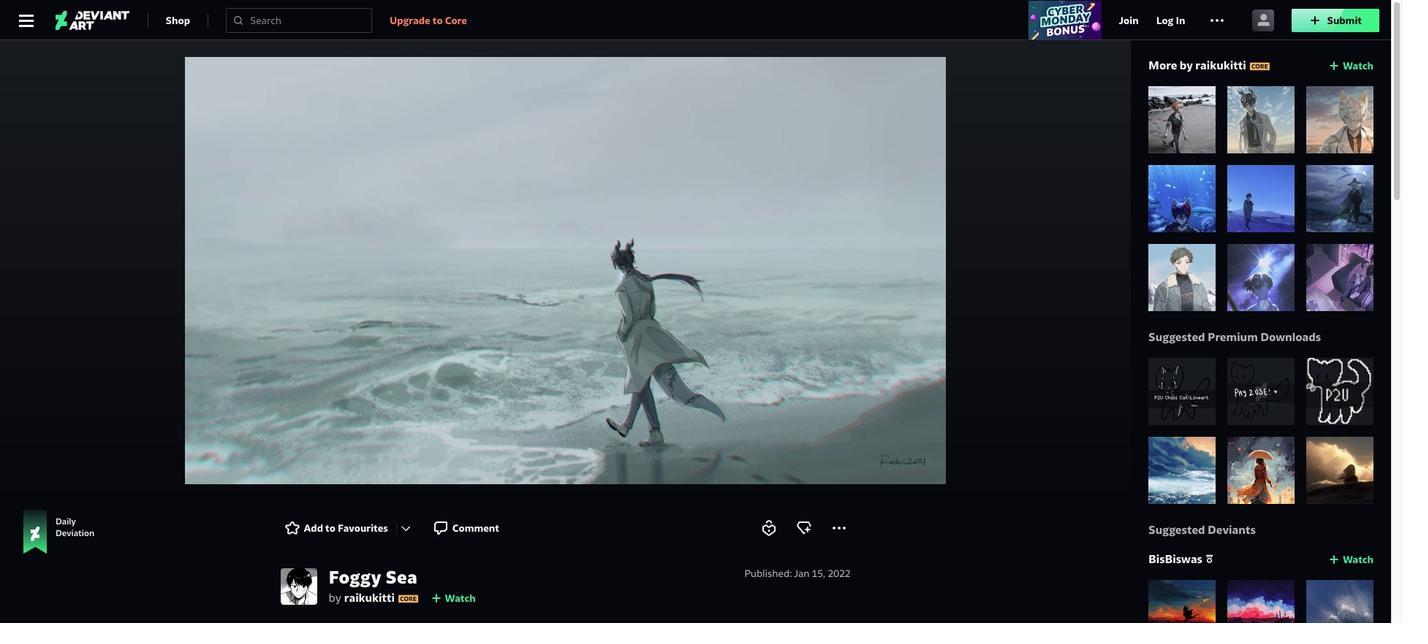 Task type: locate. For each thing, give the bounding box(es) containing it.
to inside add to favourites button
[[326, 522, 336, 535]]

1 vertical spatial watch button
[[1329, 551, 1374, 569]]

watch button
[[1329, 57, 1374, 75], [1329, 551, 1374, 569], [431, 590, 476, 608]]

2022
[[828, 568, 851, 581]]

suggested left deviants
[[1149, 524, 1206, 538]]

15,
[[812, 568, 826, 581]]

section
[[1131, 39, 1392, 624]]

0 vertical spatial watch button
[[1329, 57, 1374, 75]]

foggy sea image
[[185, 57, 946, 485]]

by
[[329, 592, 341, 606]]

2 suggested from the top
[[1149, 524, 1206, 538]]

foggy
[[329, 567, 382, 590]]

banner containing shop
[[0, 0, 1392, 40]]

sunset sea image
[[1307, 86, 1374, 154]]

to right add
[[326, 522, 336, 535]]

watch up fun at cloudland image
[[1344, 554, 1374, 567]]

bitterly image
[[1149, 165, 1216, 233]]

1 horizontal spatial to
[[433, 14, 443, 27]]

to inside upgrade to core 'link'
[[433, 14, 443, 27]]

glance image
[[1228, 86, 1295, 154]]

watch button down submit
[[1329, 57, 1374, 75]]

suggested premium downloads
[[1149, 331, 1322, 344]]

log
[[1157, 14, 1174, 27]]

dark ocean image
[[1307, 165, 1374, 233]]

add
[[304, 522, 323, 535]]

upgrade to core
[[390, 14, 467, 27]]

2 vertical spatial watch
[[445, 592, 476, 606]]

1 vertical spatial watch
[[1344, 554, 1374, 567]]

Search text field
[[250, 13, 366, 27]]

submit
[[1328, 14, 1363, 27]]

watch button right core member image
[[431, 590, 476, 608]]

favourites
[[338, 522, 388, 535]]

downloads
[[1261, 331, 1322, 344]]

suggested
[[1149, 331, 1206, 344], [1149, 524, 1206, 538]]

watch right core member image
[[445, 592, 476, 606]]

0 vertical spatial watch
[[1344, 59, 1374, 72]]

0 vertical spatial to
[[433, 14, 443, 27]]

1 vertical spatial to
[[326, 522, 336, 535]]

to
[[433, 14, 443, 27], [326, 522, 336, 535]]

in
[[1176, 14, 1186, 27]]

more by
[[1149, 59, 1196, 72]]

watch down submit
[[1344, 59, 1374, 72]]

premium
[[1208, 331, 1259, 344]]

deviants
[[1208, 524, 1256, 538]]

submit button
[[1293, 8, 1380, 32]]

section containing more by
[[1131, 39, 1392, 624]]

1 vertical spatial suggested
[[1149, 524, 1206, 538]]

deviation
[[56, 528, 94, 539]]

0 vertical spatial suggested
[[1149, 331, 1206, 344]]

log in
[[1157, 14, 1186, 27]]

january 15, 2022 at 3:00 pm pst element
[[794, 567, 851, 581]]

p2u chibi cat lineart image
[[1149, 358, 1216, 426]]

suggested up p2u chibi cat lineart image
[[1149, 331, 1206, 344]]

upgrade
[[390, 14, 431, 27]]

watch
[[1344, 59, 1374, 72], [1344, 554, 1374, 567], [445, 592, 476, 606]]

watch button up fun at cloudland image
[[1329, 551, 1374, 569]]

join link
[[1119, 11, 1139, 29]]

comment button
[[429, 517, 502, 541]]

add to favourites
[[304, 522, 388, 535]]

banner
[[0, 0, 1392, 40]]

core member image
[[399, 595, 419, 603]]

shop link
[[166, 8, 190, 32]]

1 suggested from the top
[[1149, 331, 1206, 344]]

to for upgrade
[[433, 14, 443, 27]]

published: jan 15, 2022
[[745, 568, 851, 581]]

to left core
[[433, 14, 443, 27]]

0 horizontal spatial to
[[326, 522, 336, 535]]



Task type: vqa. For each thing, say whether or not it's contained in the screenshot.
COLLECTIONS
no



Task type: describe. For each thing, give the bounding box(es) containing it.
rocky beach image
[[1149, 86, 1216, 154]]

suggested deviants
[[1149, 524, 1256, 538]]

raikukitti link
[[344, 590, 419, 608]]

fun at cloudland image
[[1307, 581, 1374, 624]]

suggested for suggested deviants
[[1149, 524, 1206, 538]]

raikukitti's avatar image
[[280, 569, 317, 606]]

by
[[1180, 59, 1194, 72]]

pixel cat icon base p2u image
[[1307, 358, 1374, 426]]

scarf kitty lineart p2u image
[[1228, 358, 1295, 426]]

observer image
[[1228, 244, 1295, 312]]

senior member image
[[1207, 556, 1215, 565]]

sun down image
[[1149, 581, 1216, 624]]

core
[[445, 14, 467, 27]]

log in link
[[1157, 11, 1186, 29]]

eliseo image
[[1149, 244, 1216, 312]]

daily deviation
[[56, 516, 94, 539]]

upgrade to core link
[[390, 11, 467, 29]]

mystic tree image
[[1149, 437, 1216, 505]]

daily
[[56, 516, 76, 527]]

core member image
[[1250, 61, 1271, 70]]

raikukitti
[[344, 592, 395, 606]]

suggested for suggested premium downloads
[[1149, 331, 1206, 344]]

more
[[1149, 59, 1178, 72]]

section inside the foggy sea main content
[[1131, 39, 1392, 624]]

the deep unknown image
[[1307, 437, 1374, 505]]

nightwalk at the beach image
[[1228, 165, 1295, 233]]

more by link
[[1149, 59, 1271, 72]]

sea
[[386, 567, 418, 590]]

shop
[[166, 14, 190, 27]]

2 vertical spatial watch button
[[431, 590, 476, 608]]

published:
[[745, 568, 793, 581]]

foggy sea
[[329, 567, 418, 590]]

add to favourites button
[[280, 517, 391, 541]]

jan
[[794, 568, 810, 581]]

polaris illust image
[[1307, 244, 1374, 312]]

decayed image
[[1228, 581, 1295, 624]]

stroll on a rainy day image
[[1228, 437, 1295, 505]]

join
[[1119, 14, 1139, 27]]

comment
[[453, 522, 500, 535]]

foggy sea main content
[[0, 0, 1392, 624]]

to for add
[[326, 522, 336, 535]]



